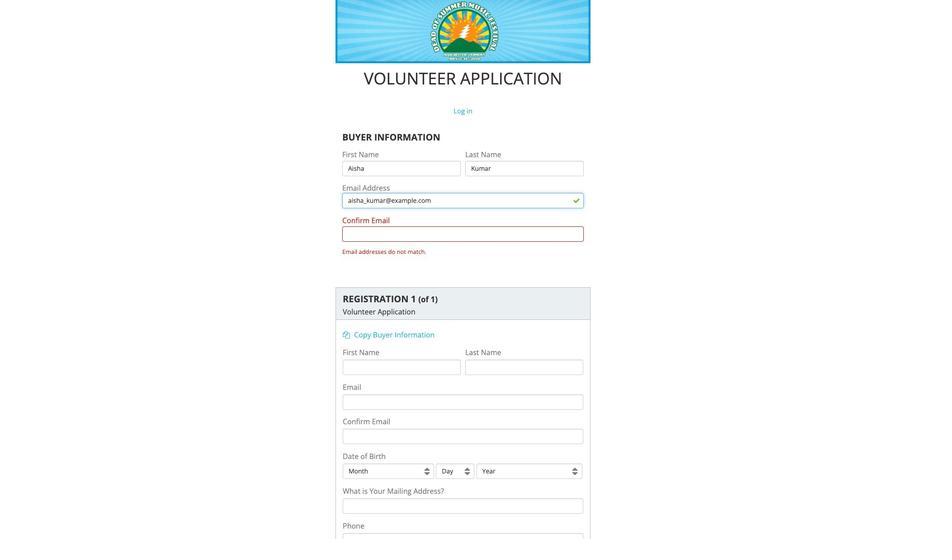 Task type: locate. For each thing, give the bounding box(es) containing it.
files o image
[[343, 332, 350, 339]]

None text field
[[343, 161, 461, 176], [466, 161, 584, 176], [343, 534, 584, 540], [343, 161, 461, 176], [466, 161, 584, 176], [343, 534, 584, 540]]

check image
[[573, 197, 581, 205]]

None email field
[[343, 193, 584, 209], [343, 227, 584, 242], [343, 395, 584, 411], [343, 430, 584, 445], [343, 193, 584, 209], [343, 227, 584, 242], [343, 395, 584, 411], [343, 430, 584, 445]]

None text field
[[343, 360, 461, 376], [466, 360, 584, 376], [343, 499, 584, 515], [343, 360, 461, 376], [466, 360, 584, 376], [343, 499, 584, 515]]



